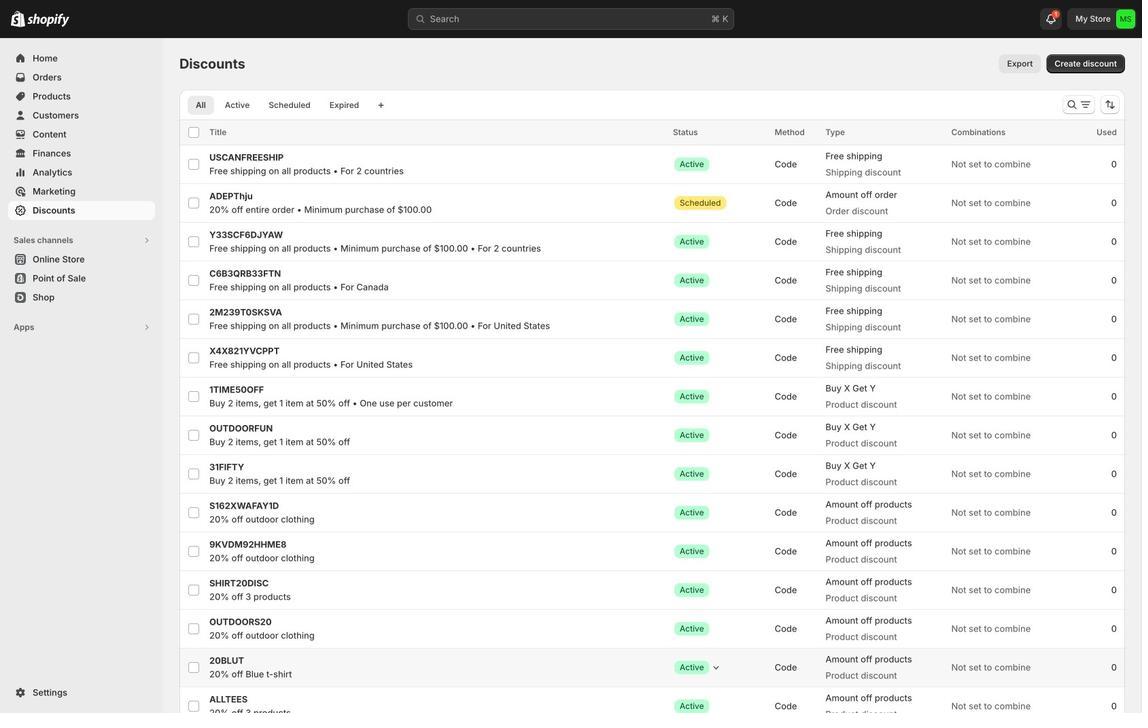 Task type: describe. For each thing, give the bounding box(es) containing it.
1 horizontal spatial shopify image
[[27, 13, 69, 27]]



Task type: vqa. For each thing, say whether or not it's contained in the screenshot.
Shopify image
yes



Task type: locate. For each thing, give the bounding box(es) containing it.
0 horizontal spatial shopify image
[[11, 11, 25, 27]]

tab list
[[185, 95, 370, 115]]

my store image
[[1116, 10, 1136, 29]]

shopify image
[[11, 11, 25, 27], [27, 13, 69, 27]]



